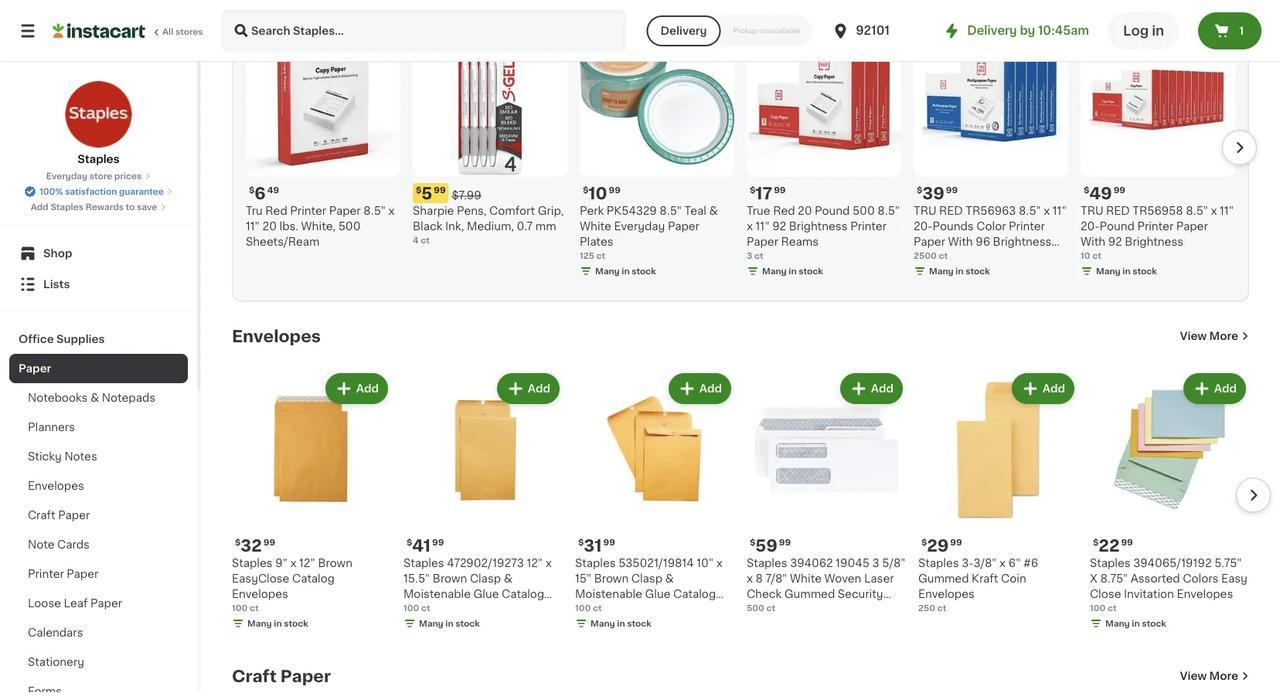 Task type: vqa. For each thing, say whether or not it's contained in the screenshot.
the left MACARONI
no



Task type: locate. For each thing, give the bounding box(es) containing it.
check
[[747, 589, 782, 600]]

staples link
[[65, 80, 133, 167]]

stock down staples 535021/19814 10" x 15" brown clasp & moistenable glue catalog envelopes
[[627, 620, 652, 628]]

in for 41
[[446, 620, 454, 628]]

section
[[224, 0, 1257, 302]]

perk pk54329  8.5" teal & white everyday paper plates 125 ct
[[580, 206, 718, 260]]

reams
[[781, 237, 819, 247]]

2 view from the top
[[1180, 671, 1207, 682]]

stock for 39
[[966, 267, 990, 276]]

20- up 2500
[[914, 221, 933, 232]]

brightness up sheets
[[993, 237, 1052, 247]]

stock for 49
[[1133, 267, 1157, 276]]

red inside true red 20 pound 500 8.5" x 11"  92 brightness printer paper reams 3 ct
[[773, 206, 795, 216]]

glue inside staples 472902/19273 12" x 15.5" brown clasp & moistenable glue catalog envelopes
[[474, 589, 499, 600]]

in right "log"
[[1152, 24, 1164, 37]]

in down reams
[[789, 267, 797, 276]]

loose leaf paper
[[28, 598, 122, 609]]

99 right 22
[[1121, 538, 1133, 547]]

product group containing 29
[[918, 370, 1078, 615]]

ct down easyclose
[[250, 604, 259, 613]]

red up "pounds" at right top
[[939, 206, 963, 216]]

& down 472902/19273
[[504, 574, 513, 584]]

ct right 250
[[938, 604, 947, 613]]

99 inside $ 41 99
[[432, 538, 444, 547]]

paper inside loose leaf paper link
[[91, 598, 122, 609]]

in down staples 472902/19273 12" x 15.5" brown clasp & moistenable glue catalog envelopes
[[446, 620, 454, 628]]

100 down easyclose
[[232, 604, 248, 613]]

125
[[580, 252, 594, 260]]

many in stock down tru red tr56958 8.5" x 11" 20-pound printer paper with 92 brightness 10 ct
[[1096, 267, 1157, 276]]

99 inside $ 59 99
[[779, 538, 791, 547]]

0 horizontal spatial craft paper
[[28, 510, 90, 521]]

1 horizontal spatial gummed
[[918, 574, 969, 584]]

2 more from the top
[[1210, 671, 1239, 682]]

comfort
[[489, 206, 535, 216]]

assorted
[[1131, 574, 1180, 584]]

100 ct
[[404, 604, 430, 613], [575, 604, 602, 613]]

$ for 5
[[416, 186, 422, 194]]

view more link for envelopes
[[1180, 329, 1249, 344]]

brown right 9"
[[318, 558, 353, 569]]

add button for 49
[[1171, 27, 1231, 55]]

0 vertical spatial everyday
[[46, 172, 87, 181]]

0 horizontal spatial glue
[[474, 589, 499, 600]]

1 vertical spatial gummed
[[785, 589, 835, 600]]

100 down close at right bottom
[[1090, 604, 1106, 613]]

0 horizontal spatial 12"
[[299, 558, 315, 569]]

0 horizontal spatial brown
[[318, 558, 353, 569]]

x down true
[[747, 221, 753, 232]]

add button for 32
[[327, 375, 387, 403]]

ct inside perk pk54329  8.5" teal & white everyday paper plates 125 ct
[[597, 252, 606, 260]]

brown right 15.5"
[[433, 574, 467, 584]]

1 horizontal spatial clasp
[[631, 574, 663, 584]]

10:45am
[[1038, 25, 1089, 36]]

2 view more from the top
[[1180, 671, 1239, 682]]

with down "pounds" at right top
[[948, 237, 973, 247]]

1 horizontal spatial craft paper link
[[232, 667, 331, 686]]

ct inside staples 394065/19192 5.75" x 8.75" assorted colors easy close invitation envelopes 100 ct
[[1108, 604, 1117, 613]]

$ for 59
[[750, 538, 756, 547]]

99 right 31 in the left of the page
[[604, 538, 615, 547]]

& inside perk pk54329  8.5" teal & white everyday paper plates 125 ct
[[709, 206, 718, 216]]

0 horizontal spatial brightness
[[789, 221, 848, 232]]

0 horizontal spatial 49
[[267, 186, 279, 194]]

section containing 6
[[224, 0, 1257, 302]]

2 tru from the left
[[1081, 206, 1104, 216]]

clasp for 41
[[470, 574, 501, 584]]

1 12" from the left
[[299, 558, 315, 569]]

many down the plates
[[595, 267, 620, 276]]

0 horizontal spatial red
[[939, 206, 963, 216]]

2 moistenable from the left
[[575, 589, 642, 600]]

0 horizontal spatial 100 ct
[[404, 604, 430, 613]]

3 8.5" from the left
[[878, 206, 900, 216]]

None search field
[[221, 9, 627, 53]]

& right teal at right
[[709, 206, 718, 216]]

moistenable inside staples 535021/19814 10" x 15" brown clasp & moistenable glue catalog envelopes
[[575, 589, 642, 600]]

1 vertical spatial craft paper
[[232, 668, 331, 685]]

99 inside "$ 5 99"
[[434, 186, 446, 194]]

many down easyclose
[[247, 620, 272, 628]]

10 inside tru red tr56958 8.5" x 11" 20-pound printer paper with 92 brightness 10 ct
[[1081, 252, 1091, 260]]

with down $ 49 99
[[1081, 237, 1106, 247]]

5 8.5" from the left
[[1186, 206, 1208, 216]]

moistenable down 15"
[[575, 589, 642, 600]]

everyday store prices
[[46, 172, 142, 181]]

2 clasp from the left
[[631, 574, 663, 584]]

92 down $ 49 99
[[1108, 237, 1122, 247]]

stock for 10
[[632, 267, 656, 276]]

1 horizontal spatial delivery
[[967, 25, 1017, 36]]

99 for 41
[[432, 538, 444, 547]]

brown right 15"
[[594, 574, 629, 584]]

moistenable for 31
[[575, 589, 642, 600]]

0 vertical spatial view
[[1180, 331, 1207, 342]]

2 horizontal spatial 10
[[1081, 252, 1091, 260]]

99 for 22
[[1121, 538, 1133, 547]]

1 vertical spatial 92
[[1108, 237, 1122, 247]]

tinted
[[747, 605, 781, 615]]

1 button
[[1198, 12, 1262, 49]]

99 right 41
[[432, 538, 444, 547]]

glue down 535021/19814
[[645, 589, 671, 600]]

satisfaction
[[65, 187, 117, 196]]

99 inside $ 49 99
[[1114, 186, 1126, 194]]

red inside the tru red printer paper 8.5" x 11" 20 lbs. white, 500 sheets/ream
[[265, 206, 287, 216]]

2 with from the left
[[1081, 237, 1106, 247]]

0 vertical spatial white
[[580, 221, 611, 232]]

everyday inside everyday store prices link
[[46, 172, 87, 181]]

staples for staples 394065/19192 5.75" x 8.75" assorted colors easy close invitation envelopes 100 ct
[[1090, 558, 1131, 569]]

3 up laser
[[872, 558, 879, 569]]

many in stock for 22
[[1106, 620, 1167, 628]]

0 horizontal spatial pound
[[815, 206, 850, 216]]

100 ct down 15.5"
[[404, 604, 430, 613]]

1 horizontal spatial red
[[1106, 206, 1130, 216]]

0 horizontal spatial 3
[[747, 252, 752, 260]]

99 right 32
[[264, 538, 275, 547]]

1 more from the top
[[1210, 331, 1239, 342]]

1 horizontal spatial glue
[[645, 589, 671, 600]]

staples for staples 535021/19814 10" x 15" brown clasp & moistenable glue catalog envelopes
[[575, 558, 616, 569]]

invitation
[[1124, 589, 1174, 600]]

0 horizontal spatial 20-
[[914, 221, 933, 232]]

tru down "39"
[[914, 206, 937, 216]]

1 vertical spatial 20
[[263, 221, 277, 232]]

everyday up 100%
[[46, 172, 87, 181]]

$ inside $ 41 99
[[407, 538, 412, 547]]

pound down $ 49 99
[[1100, 221, 1135, 232]]

everyday down pk54329 in the top of the page
[[614, 221, 665, 232]]

0 vertical spatial 3
[[747, 252, 752, 260]]

1 tru from the left
[[914, 206, 937, 216]]

white,
[[301, 221, 336, 232]]

10
[[589, 185, 607, 201], [1081, 252, 1091, 260], [831, 605, 843, 615]]

staples 394065/19192 5.75" x 8.75" assorted colors easy close invitation envelopes 100 ct
[[1090, 558, 1248, 613]]

10 right per
[[1081, 252, 1091, 260]]

in down 'invitation'
[[1132, 620, 1140, 628]]

1 vertical spatial view more link
[[1180, 669, 1249, 684]]

log
[[1123, 24, 1149, 37]]

in right 'ream'
[[956, 267, 964, 276]]

1 20- from the left
[[914, 221, 933, 232]]

printer paper link
[[9, 560, 188, 589]]

1 horizontal spatial white
[[790, 574, 822, 584]]

white up the plates
[[580, 221, 611, 232]]

1 vertical spatial 10
[[1081, 252, 1091, 260]]

staples up 15.5"
[[404, 558, 444, 569]]

1 horizontal spatial 20-
[[1081, 221, 1100, 232]]

stock down 'invitation'
[[1142, 620, 1167, 628]]

1 vertical spatial craft paper link
[[232, 667, 331, 686]]

11" right tr56958
[[1220, 206, 1234, 216]]

2 view more link from the top
[[1180, 669, 1249, 684]]

in inside 'button'
[[1152, 24, 1164, 37]]

gummed up number at the bottom right of the page
[[785, 589, 835, 600]]

staples for staples 394062 19045 3 5/8" x 8 7/8" white woven laser check gummed security tinted number 10 business envelopes box
[[747, 558, 788, 569]]

x inside tru red tr56963 8.5" x 11" 20-pounds color printer paper with 96 brightness rating & 500 sheets per ream
[[1044, 206, 1050, 216]]

staples inside staples 535021/19814 10" x 15" brown clasp & moistenable glue catalog envelopes
[[575, 558, 616, 569]]

paper inside paper link
[[19, 363, 51, 374]]

1 vertical spatial everyday
[[614, 221, 665, 232]]

moistenable
[[404, 589, 471, 600], [575, 589, 642, 600]]

$ inside $ 49 99
[[1084, 186, 1090, 194]]

1 view from the top
[[1180, 331, 1207, 342]]

view more for envelopes
[[1180, 331, 1239, 342]]

tru
[[246, 206, 263, 216]]

0 horizontal spatial everyday
[[46, 172, 87, 181]]

0 vertical spatial view more
[[1180, 331, 1239, 342]]

2 horizontal spatial catalog
[[673, 589, 716, 600]]

11" down tru
[[246, 221, 260, 232]]

11" down true
[[756, 221, 770, 232]]

red inside tru red tr56963 8.5" x 11" 20-pounds color printer paper with 96 brightness rating & 500 sheets per ream
[[939, 206, 963, 216]]

sheets
[[988, 252, 1026, 263]]

x
[[389, 206, 395, 216], [1044, 206, 1050, 216], [1211, 206, 1217, 216], [747, 221, 753, 232], [290, 558, 296, 569], [546, 558, 552, 569], [716, 558, 723, 569], [1000, 558, 1006, 569], [747, 574, 753, 584]]

99 up pk54329 in the top of the page
[[609, 186, 621, 194]]

printer inside true red 20 pound 500 8.5" x 11"  92 brightness printer paper reams 3 ct
[[851, 221, 887, 232]]

1 vertical spatial 3
[[872, 558, 879, 569]]

x
[[1090, 574, 1098, 584]]

1 with from the left
[[948, 237, 973, 247]]

catalog
[[292, 574, 335, 584], [502, 589, 544, 600], [673, 589, 716, 600]]

staples down 100%
[[51, 203, 83, 211]]

easyclose
[[232, 574, 289, 584]]

1 horizontal spatial 12"
[[527, 558, 543, 569]]

brown inside staples 535021/19814 10" x 15" brown clasp & moistenable glue catalog envelopes
[[594, 574, 629, 584]]

many in stock for 31
[[591, 620, 652, 628]]

$ inside the $ 39 99
[[917, 186, 923, 194]]

0 horizontal spatial delivery
[[661, 26, 707, 36]]

1 horizontal spatial brown
[[433, 574, 467, 584]]

stock down perk pk54329  8.5" teal & white everyday paper plates 125 ct
[[632, 267, 656, 276]]

perk
[[580, 206, 604, 216]]

1 vertical spatial pound
[[1100, 221, 1135, 232]]

grip,
[[538, 206, 564, 216]]

2 8.5" from the left
[[660, 206, 682, 216]]

1 horizontal spatial moistenable
[[575, 589, 642, 600]]

staples for staples 9" x 12" brown easyclose catalog envelopes 100 ct
[[232, 558, 273, 569]]

2 horizontal spatial brightness
[[1125, 237, 1184, 247]]

sharpie
[[413, 206, 454, 216]]

number
[[784, 605, 828, 615]]

1 horizontal spatial 3
[[872, 558, 879, 569]]

catalog for 31
[[673, 589, 716, 600]]

$ for 29
[[922, 538, 927, 547]]

many in stock for 32
[[247, 620, 308, 628]]

1 horizontal spatial 10
[[831, 605, 843, 615]]

color
[[977, 221, 1006, 232]]

0 horizontal spatial craft paper link
[[9, 501, 188, 530]]

true
[[747, 206, 771, 216]]

99 inside $ 32 99
[[264, 538, 275, 547]]

0 vertical spatial envelopes link
[[232, 327, 321, 346]]

add for 49
[[1201, 36, 1223, 46]]

20 left lbs.
[[263, 221, 277, 232]]

99 right 59
[[779, 538, 791, 547]]

$ inside "$ 5 99"
[[416, 186, 422, 194]]

product group containing 5
[[413, 22, 567, 247]]

product group containing 59
[[747, 370, 906, 631]]

red down $ 17 99
[[773, 206, 795, 216]]

2 glue from the left
[[645, 589, 671, 600]]

paper inside the tru red printer paper 8.5" x 11" 20 lbs. white, 500 sheets/ream
[[329, 206, 361, 216]]

20- down $ 49 99
[[1081, 221, 1100, 232]]

1 vertical spatial view more
[[1180, 671, 1239, 682]]

1 clasp from the left
[[470, 574, 501, 584]]

$ inside $ 22 99
[[1093, 538, 1099, 547]]

1 vertical spatial more
[[1210, 671, 1239, 682]]

1 vertical spatial white
[[790, 574, 822, 584]]

17
[[756, 185, 772, 201]]

catalog inside staples 9" x 12" brown easyclose catalog envelopes 100 ct
[[292, 574, 335, 584]]

many in stock down 'invitation'
[[1106, 620, 1167, 628]]

0.7
[[517, 221, 533, 232]]

15.5"
[[404, 574, 430, 584]]

more
[[1210, 331, 1239, 342], [1210, 671, 1239, 682]]

lbs.
[[280, 221, 298, 232]]

sticky notes link
[[9, 442, 188, 472]]

everyday
[[46, 172, 87, 181], [614, 221, 665, 232]]

22
[[1099, 538, 1120, 554]]

1 glue from the left
[[474, 589, 499, 600]]

add
[[700, 36, 722, 46], [867, 36, 889, 46], [1034, 36, 1056, 46], [1201, 36, 1223, 46], [31, 203, 48, 211], [356, 383, 379, 394], [528, 383, 550, 394], [700, 383, 722, 394], [871, 383, 894, 394], [1043, 383, 1065, 394], [1214, 383, 1237, 394]]

pk54329
[[607, 206, 657, 216]]

500 inside the tru red printer paper 8.5" x 11" 20 lbs. white, 500 sheets/ream
[[338, 221, 361, 232]]

0 vertical spatial 10
[[589, 185, 607, 201]]

gummed
[[918, 574, 969, 584], [785, 589, 835, 600]]

sticky notes
[[28, 452, 97, 462]]

delivery inside delivery by 10:45am link
[[967, 25, 1017, 36]]

ct inside "staples 3-3/8" x 6" #6 gummed kraft coin envelopes 250 ct"
[[938, 604, 947, 613]]

0 horizontal spatial with
[[948, 237, 973, 247]]

many for 31
[[591, 620, 615, 628]]

100
[[232, 604, 248, 613], [404, 604, 419, 613], [575, 604, 591, 613], [1090, 604, 1106, 613]]

all
[[162, 27, 173, 36]]

delivery for delivery
[[661, 26, 707, 36]]

ct right 4
[[421, 236, 430, 245]]

2 red from the left
[[773, 206, 795, 216]]

ct right 2500
[[939, 252, 948, 260]]

add button for 22
[[1185, 375, 1245, 403]]

0 horizontal spatial catalog
[[292, 574, 335, 584]]

envelopes inside staples 472902/19273 12" x 15.5" brown clasp & moistenable glue catalog envelopes
[[404, 605, 460, 615]]

staples for staples 472902/19273 12" x 15.5" brown clasp & moistenable glue catalog envelopes
[[404, 558, 444, 569]]

many in stock down reams
[[762, 267, 823, 276]]

1 view more from the top
[[1180, 331, 1239, 342]]

clasp inside staples 535021/19814 10" x 15" brown clasp & moistenable glue catalog envelopes
[[631, 574, 663, 584]]

notes
[[64, 452, 97, 462]]

0 vertical spatial pound
[[815, 206, 850, 216]]

laser
[[864, 574, 894, 584]]

in for 32
[[274, 620, 282, 628]]

with inside tru red tr56963 8.5" x 11" 20-pounds color printer paper with 96 brightness rating & 500 sheets per ream
[[948, 237, 973, 247]]

8.75"
[[1100, 574, 1128, 584]]

1 view more link from the top
[[1180, 329, 1249, 344]]

many in stock down staples 9" x 12" brown easyclose catalog envelopes 100 ct in the left bottom of the page
[[247, 620, 308, 628]]

$ inside $ 10 99
[[583, 186, 589, 194]]

$ 32 99
[[235, 538, 275, 554]]

catalog down 10"
[[673, 589, 716, 600]]

add for 31
[[700, 383, 722, 394]]

staples down $ 31 99 on the bottom
[[575, 558, 616, 569]]

in down staples 9" x 12" brown easyclose catalog envelopes 100 ct in the left bottom of the page
[[274, 620, 282, 628]]

in for 39
[[956, 267, 964, 276]]

0 horizontal spatial craft
[[28, 510, 55, 521]]

box
[[806, 620, 827, 631]]

catalog inside staples 535021/19814 10" x 15" brown clasp & moistenable glue catalog envelopes
[[673, 589, 716, 600]]

x left the 6"
[[1000, 558, 1006, 569]]

99 right 5
[[434, 186, 446, 194]]

moistenable inside staples 472902/19273 12" x 15.5" brown clasp & moistenable glue catalog envelopes
[[404, 589, 471, 600]]

3
[[747, 252, 752, 260], [872, 558, 879, 569]]

$ inside the $ 29 99
[[922, 538, 927, 547]]

2 red from the left
[[1106, 206, 1130, 216]]

envelopes inside staples 394065/19192 5.75" x 8.75" assorted colors easy close invitation envelopes 100 ct
[[1177, 589, 1233, 600]]

add for 22
[[1214, 383, 1237, 394]]

clasp down 472902/19273
[[470, 574, 501, 584]]

red up lbs.
[[265, 206, 287, 216]]

$ for 22
[[1093, 538, 1099, 547]]

0 horizontal spatial tru
[[914, 206, 937, 216]]

1
[[1240, 26, 1244, 36]]

$ 6 49
[[249, 185, 279, 201]]

add for 59
[[871, 383, 894, 394]]

0 vertical spatial gummed
[[918, 574, 969, 584]]

1 vertical spatial view
[[1180, 671, 1207, 682]]

delivery
[[967, 25, 1017, 36], [661, 26, 707, 36]]

20- inside tru red tr56958 8.5" x 11" 20-pound printer paper with 92 brightness 10 ct
[[1081, 221, 1100, 232]]

1 horizontal spatial everyday
[[614, 221, 665, 232]]

craft
[[28, 510, 55, 521], [232, 668, 277, 685]]

20- inside tru red tr56963 8.5" x 11" 20-pounds color printer paper with 96 brightness rating & 500 sheets per ream
[[914, 221, 933, 232]]

0 horizontal spatial moistenable
[[404, 589, 471, 600]]

item carousel region
[[224, 16, 1257, 295], [232, 364, 1271, 642]]

12" right 9"
[[299, 558, 315, 569]]

brown inside staples 472902/19273 12" x 15.5" brown clasp & moistenable glue catalog envelopes
[[433, 574, 467, 584]]

1 moistenable from the left
[[404, 589, 471, 600]]

stock down staples 9" x 12" brown easyclose catalog envelopes 100 ct in the left bottom of the page
[[284, 620, 308, 628]]

add button for 39
[[1004, 27, 1064, 55]]

many in stock down staples 535021/19814 10" x 15" brown clasp & moistenable glue catalog envelopes
[[591, 620, 652, 628]]

1 100 ct from the left
[[404, 604, 430, 613]]

3 inside true red 20 pound 500 8.5" x 11"  92 brightness printer paper reams 3 ct
[[747, 252, 752, 260]]

1 horizontal spatial tru
[[1081, 206, 1104, 216]]

many down 15.5"
[[419, 620, 444, 628]]

product group containing 49
[[1081, 22, 1235, 281]]

staples up the 8
[[747, 558, 788, 569]]

x right 9"
[[290, 558, 296, 569]]

glue
[[474, 589, 499, 600], [645, 589, 671, 600]]

red inside tru red tr56958 8.5" x 11" 20-pound printer paper with 92 brightness 10 ct
[[1106, 206, 1130, 216]]

$7.99
[[452, 190, 481, 201]]

calendars
[[28, 628, 83, 639]]

20- for pounds
[[914, 221, 933, 232]]

0 horizontal spatial 20
[[263, 221, 277, 232]]

0 horizontal spatial white
[[580, 221, 611, 232]]

tru inside tru red tr56958 8.5" x 11" 20-pound printer paper with 92 brightness 10 ct
[[1081, 206, 1104, 216]]

0 vertical spatial craft paper link
[[9, 501, 188, 530]]

0 horizontal spatial 10
[[589, 185, 607, 201]]

0 horizontal spatial red
[[265, 206, 287, 216]]

2 vertical spatial 10
[[831, 605, 843, 615]]

brightness down tr56958
[[1125, 237, 1184, 247]]

stock for 31
[[627, 620, 652, 628]]

1 horizontal spatial catalog
[[502, 589, 544, 600]]

tr56958
[[1133, 206, 1183, 216]]

8.5" inside tru red tr56958 8.5" x 11" 20-pound printer paper with 92 brightness 10 ct
[[1186, 206, 1208, 216]]

2 horizontal spatial brown
[[594, 574, 629, 584]]

99 for 5
[[434, 186, 446, 194]]

glue down 472902/19273
[[474, 589, 499, 600]]

2 20- from the left
[[1081, 221, 1100, 232]]

with
[[948, 237, 973, 247], [1081, 237, 1106, 247]]

11" inside true red 20 pound 500 8.5" x 11"  92 brightness printer paper reams 3 ct
[[756, 221, 770, 232]]

brightness inside tru red tr56958 8.5" x 11" 20-pound printer paper with 92 brightness 10 ct
[[1125, 237, 1184, 247]]

ct inside true red 20 pound 500 8.5" x 11"  92 brightness printer paper reams 3 ct
[[755, 252, 764, 260]]

1 horizontal spatial with
[[1081, 237, 1106, 247]]

ct
[[421, 236, 430, 245], [597, 252, 606, 260], [755, 252, 764, 260], [939, 252, 948, 260], [1093, 252, 1102, 260], [250, 604, 259, 613], [421, 604, 430, 613], [593, 604, 602, 613], [767, 604, 776, 613], [938, 604, 947, 613], [1108, 604, 1117, 613]]

product group
[[246, 22, 400, 250], [413, 22, 567, 247], [580, 22, 734, 281], [747, 22, 901, 281], [914, 22, 1068, 281], [1081, 22, 1235, 281], [232, 370, 391, 633], [404, 370, 563, 633], [575, 370, 734, 633], [747, 370, 906, 631], [918, 370, 1078, 615], [1090, 370, 1249, 633]]

tr56963
[[966, 206, 1016, 216]]

99 right 17
[[774, 186, 786, 194]]

99 for 39
[[946, 186, 958, 194]]

many for 39
[[929, 267, 954, 276]]

many for 17
[[762, 267, 787, 276]]

gummed inside "staples 3-3/8" x 6" #6 gummed kraft coin envelopes 250 ct"
[[918, 574, 969, 584]]

1 horizontal spatial 20
[[798, 206, 812, 216]]

paper
[[329, 206, 361, 216], [668, 221, 700, 232], [1177, 221, 1208, 232], [747, 237, 779, 247], [914, 237, 946, 247], [19, 363, 51, 374], [58, 510, 90, 521], [67, 569, 98, 580], [91, 598, 122, 609], [281, 668, 331, 685]]

1 horizontal spatial pound
[[1100, 221, 1135, 232]]

stock down tru red tr56958 8.5" x 11" 20-pound printer paper with 92 brightness 10 ct
[[1133, 267, 1157, 276]]

staples inside "staples 3-3/8" x 6" #6 gummed kraft coin envelopes 250 ct"
[[918, 558, 959, 569]]

delivery for delivery by 10:45am
[[967, 25, 1017, 36]]

red down $ 49 99
[[1106, 206, 1130, 216]]

tru red tr56958 8.5" x 11" 20-pound printer paper with 92 brightness 10 ct
[[1081, 206, 1234, 260]]

staples 472902/19273 12" x 15.5" brown clasp & moistenable glue catalog envelopes
[[404, 558, 552, 615]]

& right 'rating'
[[952, 252, 961, 263]]

tru for pound
[[1081, 206, 1104, 216]]

99 for 31
[[604, 538, 615, 547]]

2 100 ct from the left
[[575, 604, 602, 613]]

99 inside $ 17 99
[[774, 186, 786, 194]]

10"
[[697, 558, 714, 569]]

49 up tru red tr56958 8.5" x 11" 20-pound printer paper with 92 brightness 10 ct
[[1090, 185, 1112, 201]]

staples inside staples 394065/19192 5.75" x 8.75" assorted colors easy close invitation envelopes 100 ct
[[1090, 558, 1131, 569]]

1 vertical spatial envelopes link
[[9, 472, 188, 501]]

0 vertical spatial 20
[[798, 206, 812, 216]]

many in stock for 10
[[595, 267, 656, 276]]

$ 31 99
[[578, 538, 615, 554]]

everyday inside perk pk54329  8.5" teal & white everyday paper plates 125 ct
[[614, 221, 665, 232]]

product group containing 31
[[575, 370, 734, 633]]

92 up reams
[[772, 221, 786, 232]]

ct right per
[[1093, 252, 1102, 260]]

0 vertical spatial view more link
[[1180, 329, 1249, 344]]

x left the 8
[[747, 574, 753, 584]]

$ for 49
[[1084, 186, 1090, 194]]

0 horizontal spatial 92
[[772, 221, 786, 232]]

$ inside $ 17 99
[[750, 186, 756, 194]]

delivery inside delivery 'button'
[[661, 26, 707, 36]]

0 horizontal spatial envelopes link
[[9, 472, 188, 501]]

many in stock down staples 472902/19273 12" x 15.5" brown clasp & moistenable glue catalog envelopes
[[419, 620, 480, 628]]

1 red from the left
[[939, 206, 963, 216]]

99 right "39"
[[946, 186, 958, 194]]

1 horizontal spatial brightness
[[993, 237, 1052, 247]]

item carousel region containing 32
[[232, 364, 1271, 642]]

1 horizontal spatial craft paper
[[232, 668, 331, 685]]

1 vertical spatial item carousel region
[[232, 364, 1271, 642]]

red for lbs.
[[265, 206, 287, 216]]

tru down $ 49 99
[[1081, 206, 1104, 216]]

1 8.5" from the left
[[364, 206, 386, 216]]

in down perk pk54329  8.5" teal & white everyday paper plates 125 ct
[[622, 267, 630, 276]]

49 right 6
[[267, 186, 279, 194]]

x right 10"
[[716, 558, 723, 569]]

ct right the 125
[[597, 252, 606, 260]]

0 vertical spatial 92
[[772, 221, 786, 232]]

delivery by 10:45am link
[[943, 22, 1089, 40]]

4 100 from the left
[[1090, 604, 1106, 613]]

many down tru red tr56958 8.5" x 11" 20-pound printer paper with 92 brightness 10 ct
[[1096, 267, 1121, 276]]

5.75"
[[1215, 558, 1242, 569]]

1 horizontal spatial red
[[773, 206, 795, 216]]

in down tru red tr56958 8.5" x 11" 20-pound printer paper with 92 brightness 10 ct
[[1123, 267, 1131, 276]]

add button for 29
[[1013, 375, 1073, 403]]

1 horizontal spatial 100 ct
[[575, 604, 602, 613]]

clasp down 535021/19814
[[631, 574, 663, 584]]

product group containing 39
[[914, 22, 1068, 281]]

many down 15"
[[591, 620, 615, 628]]

stock down reams
[[799, 267, 823, 276]]

0 vertical spatial item carousel region
[[224, 16, 1257, 295]]

0 horizontal spatial clasp
[[470, 574, 501, 584]]

1 horizontal spatial 49
[[1090, 185, 1112, 201]]

1 100 from the left
[[232, 604, 248, 613]]

$ 22 99
[[1093, 538, 1133, 554]]

$ inside $ 31 99
[[578, 538, 584, 547]]

4 8.5" from the left
[[1019, 206, 1041, 216]]

99 up tru red tr56958 8.5" x 11" 20-pound printer paper with 92 brightness 10 ct
[[1114, 186, 1126, 194]]

0 vertical spatial more
[[1210, 331, 1239, 342]]

1 horizontal spatial 92
[[1108, 237, 1122, 247]]

many for 10
[[595, 267, 620, 276]]

paper inside tru red tr56958 8.5" x 11" 20-pound printer paper with 92 brightness 10 ct
[[1177, 221, 1208, 232]]

2 12" from the left
[[527, 558, 543, 569]]

$ inside $ 59 99
[[750, 538, 756, 547]]

1 horizontal spatial craft
[[232, 668, 277, 685]]

pound inside true red 20 pound 500 8.5" x 11"  92 brightness printer paper reams 3 ct
[[815, 206, 850, 216]]

1 horizontal spatial envelopes link
[[232, 327, 321, 346]]

add button for 31
[[670, 375, 730, 403]]

brightness up reams
[[789, 221, 848, 232]]

ct down close at right bottom
[[1108, 604, 1117, 613]]

92
[[772, 221, 786, 232], [1108, 237, 1122, 247]]

tru for pounds
[[914, 206, 937, 216]]

99 for 29
[[950, 538, 962, 547]]

10 down security
[[831, 605, 843, 615]]

notepads
[[102, 393, 156, 404]]

0 horizontal spatial gummed
[[785, 589, 835, 600]]

staples down 29
[[918, 558, 959, 569]]

all stores
[[162, 27, 203, 36]]

staples inside staples 9" x 12" brown easyclose catalog envelopes 100 ct
[[232, 558, 273, 569]]

1 red from the left
[[265, 206, 287, 216]]

catalog inside staples 472902/19273 12" x 15.5" brown clasp & moistenable glue catalog envelopes
[[502, 589, 544, 600]]

moistenable for 41
[[404, 589, 471, 600]]

250
[[918, 604, 936, 613]]

8.5" inside the tru red printer paper 8.5" x 11" 20 lbs. white, 500 sheets/ream
[[364, 206, 386, 216]]

stock down 96
[[966, 267, 990, 276]]



Task type: describe. For each thing, give the bounding box(es) containing it.
$ for 31
[[578, 538, 584, 547]]

product group containing 41
[[404, 370, 563, 633]]

red for tr56958
[[1106, 206, 1130, 216]]

view more link for craft paper
[[1180, 669, 1249, 684]]

lists link
[[9, 269, 188, 300]]

100% satisfaction guarantee
[[40, 187, 164, 196]]

all stores link
[[53, 9, 204, 53]]

500 ct
[[747, 604, 776, 613]]

& inside staples 535021/19814 10" x 15" brown clasp & moistenable glue catalog envelopes
[[665, 574, 674, 584]]

$ 49 99
[[1084, 185, 1126, 201]]

3-
[[962, 558, 974, 569]]

x inside staples 535021/19814 10" x 15" brown clasp & moistenable glue catalog envelopes
[[716, 558, 723, 569]]

by
[[1020, 25, 1035, 36]]

store
[[90, 172, 112, 181]]

note
[[28, 540, 55, 550]]

2500 ct
[[914, 252, 948, 260]]

add staples rewards to save link
[[31, 201, 166, 213]]

everyday store prices link
[[46, 170, 151, 182]]

ream
[[914, 268, 945, 278]]

100 inside staples 394065/19192 5.75" x 8.75" assorted colors easy close invitation envelopes 100 ct
[[1090, 604, 1106, 613]]

printer paper
[[28, 569, 98, 580]]

kraft
[[972, 574, 999, 584]]

20 inside the tru red printer paper 8.5" x 11" 20 lbs. white, 500 sheets/ream
[[263, 221, 277, 232]]

add for 39
[[1034, 36, 1056, 46]]

$5.99 original price: $7.99 element
[[413, 183, 567, 203]]

$ for 39
[[917, 186, 923, 194]]

$ 39 99
[[917, 185, 958, 201]]

92 inside tru red tr56958 8.5" x 11" 20-pound printer paper with 92 brightness 10 ct
[[1108, 237, 1122, 247]]

close
[[1090, 589, 1121, 600]]

printer inside the tru red printer paper 8.5" x 11" 20 lbs. white, 500 sheets/ream
[[290, 206, 326, 216]]

100% satisfaction guarantee button
[[24, 182, 173, 198]]

6
[[255, 185, 266, 201]]

41
[[412, 538, 431, 554]]

many for 32
[[247, 620, 272, 628]]

envelopes inside staples 9" x 12" brown easyclose catalog envelopes 100 ct
[[232, 589, 288, 600]]

loose leaf paper link
[[9, 589, 188, 619]]

printer inside tru red tr56958 8.5" x 11" 20-pound printer paper with 92 brightness 10 ct
[[1138, 221, 1174, 232]]

many for 22
[[1106, 620, 1130, 628]]

more for craft paper
[[1210, 671, 1239, 682]]

12" inside staples 472902/19273 12" x 15.5" brown clasp & moistenable glue catalog envelopes
[[527, 558, 543, 569]]

5
[[422, 185, 432, 201]]

with inside tru red tr56958 8.5" x 11" 20-pound printer paper with 92 brightness 10 ct
[[1081, 237, 1106, 247]]

in for 22
[[1132, 620, 1140, 628]]

ct down 15.5"
[[421, 604, 430, 613]]

$ for 17
[[750, 186, 756, 194]]

x inside "staples 3-3/8" x 6" #6 gummed kraft coin envelopes 250 ct"
[[1000, 558, 1006, 569]]

calendars link
[[9, 619, 188, 648]]

brown for 31
[[594, 574, 629, 584]]

save
[[137, 203, 157, 211]]

11" inside tru red tr56963 8.5" x 11" 20-pounds color printer paper with 96 brightness rating & 500 sheets per ream
[[1053, 206, 1067, 216]]

99 for 59
[[779, 538, 791, 547]]

gummed inside staples 394062 19045 3 5/8" x 8 7/8" white woven laser check gummed security tinted number 10 business envelopes box
[[785, 589, 835, 600]]

pens,
[[457, 206, 487, 216]]

add button for 17
[[837, 27, 897, 55]]

planners link
[[9, 413, 188, 442]]

tru red tr56963 8.5" x 11" 20-pounds color printer paper with 96 brightness rating & 500 sheets per ream
[[914, 206, 1067, 278]]

pounds
[[933, 221, 974, 232]]

sheets/ream
[[246, 237, 320, 247]]

ct down check
[[767, 604, 776, 613]]

view more for craft paper
[[1180, 671, 1239, 682]]

plates
[[580, 237, 614, 247]]

11" inside tru red tr56958 8.5" x 11" 20-pound printer paper with 92 brightness 10 ct
[[1220, 206, 1234, 216]]

100 inside staples 9" x 12" brown easyclose catalog envelopes 100 ct
[[232, 604, 248, 613]]

2 100 from the left
[[404, 604, 419, 613]]

note cards
[[28, 540, 90, 550]]

mm
[[536, 221, 556, 232]]

many in stock for 41
[[419, 620, 480, 628]]

staples 535021/19814 10" x 15" brown clasp & moistenable glue catalog envelopes
[[575, 558, 723, 615]]

add button for 59
[[842, 375, 901, 403]]

staples for staples
[[78, 154, 120, 165]]

in for 17
[[789, 267, 797, 276]]

0 vertical spatial craft paper
[[28, 510, 90, 521]]

$ for 32
[[235, 538, 241, 547]]

add for 41
[[528, 383, 550, 394]]

Search field
[[223, 11, 625, 51]]

$ 41 99
[[407, 538, 444, 554]]

11" inside the tru red printer paper 8.5" x 11" 20 lbs. white, 500 sheets/ream
[[246, 221, 260, 232]]

add for 29
[[1043, 383, 1065, 394]]

add for 32
[[356, 383, 379, 394]]

many for 41
[[419, 620, 444, 628]]

staples 394062 19045 3 5/8" x 8 7/8" white woven laser check gummed security tinted number 10 business envelopes box
[[747, 558, 906, 631]]

in for 49
[[1123, 267, 1131, 276]]

service type group
[[647, 15, 813, 46]]

stock for 17
[[799, 267, 823, 276]]

92101 button
[[831, 9, 924, 53]]

& inside tru red tr56963 8.5" x 11" 20-pounds color printer paper with 96 brightness rating & 500 sheets per ream
[[952, 252, 961, 263]]

29
[[927, 538, 949, 554]]

$ for 6
[[249, 186, 255, 194]]

many in stock for 49
[[1096, 267, 1157, 276]]

100 ct for 41
[[404, 604, 430, 613]]

product group containing 32
[[232, 370, 391, 633]]

x inside staples 472902/19273 12" x 15.5" brown clasp & moistenable glue catalog envelopes
[[546, 558, 552, 569]]

red for 92
[[773, 206, 795, 216]]

3/8"
[[974, 558, 997, 569]]

$ 59 99
[[750, 538, 791, 554]]

stock for 22
[[1142, 620, 1167, 628]]

in for 31
[[617, 620, 625, 628]]

item carousel region containing 6
[[224, 16, 1257, 295]]

8.5" inside perk pk54329  8.5" teal & white everyday paper plates 125 ct
[[660, 206, 682, 216]]

500 inside true red 20 pound 500 8.5" x 11"  92 brightness printer paper reams 3 ct
[[853, 206, 875, 216]]

business
[[846, 605, 895, 615]]

brightness inside true red 20 pound 500 8.5" x 11"  92 brightness printer paper reams 3 ct
[[789, 221, 848, 232]]

instacart logo image
[[53, 22, 145, 40]]

2500
[[914, 252, 937, 260]]

staples logo image
[[65, 80, 133, 148]]

paper inside true red 20 pound 500 8.5" x 11"  92 brightness printer paper reams 3 ct
[[747, 237, 779, 247]]

3 100 from the left
[[575, 604, 591, 613]]

paper inside tru red tr56963 8.5" x 11" 20-pounds color printer paper with 96 brightness rating & 500 sheets per ream
[[914, 237, 946, 247]]

6"
[[1009, 558, 1021, 569]]

ct inside sharpie pens, comfort grip, black ink, medium, 0.7 mm 4 ct
[[421, 236, 430, 245]]

394065/19192
[[1134, 558, 1212, 569]]

product group containing 22
[[1090, 370, 1249, 633]]

add staples rewards to save
[[31, 203, 157, 211]]

8.5" inside tru red tr56963 8.5" x 11" 20-pounds color printer paper with 96 brightness rating & 500 sheets per ream
[[1019, 206, 1041, 216]]

red for tr56963
[[939, 206, 963, 216]]

99 for 32
[[264, 538, 275, 547]]

& inside staples 472902/19273 12" x 15.5" brown clasp & moistenable glue catalog envelopes
[[504, 574, 513, 584]]

x inside staples 394062 19045 3 5/8" x 8 7/8" white woven laser check gummed security tinted number 10 business envelopes box
[[747, 574, 753, 584]]

96
[[976, 237, 990, 247]]

add for 10
[[700, 36, 722, 46]]

20- for pound
[[1081, 221, 1100, 232]]

envelopes inside staples 535021/19814 10" x 15" brown clasp & moistenable glue catalog envelopes
[[575, 605, 632, 615]]

10 inside staples 394062 19045 3 5/8" x 8 7/8" white woven laser check gummed security tinted number 10 business envelopes box
[[831, 605, 843, 615]]

1 vertical spatial craft
[[232, 668, 277, 685]]

white inside staples 394062 19045 3 5/8" x 8 7/8" white woven laser check gummed security tinted number 10 business envelopes box
[[790, 574, 822, 584]]

stationery
[[28, 657, 84, 668]]

paper inside printer paper link
[[67, 569, 98, 580]]

92 inside true red 20 pound 500 8.5" x 11"  92 brightness printer paper reams 3 ct
[[772, 221, 786, 232]]

20 inside true red 20 pound 500 8.5" x 11"  92 brightness printer paper reams 3 ct
[[798, 206, 812, 216]]

100 ct for 31
[[575, 604, 602, 613]]

99 for 49
[[1114, 186, 1126, 194]]

ct inside staples 9" x 12" brown easyclose catalog envelopes 100 ct
[[250, 604, 259, 613]]

x inside the tru red printer paper 8.5" x 11" 20 lbs. white, 500 sheets/ream
[[389, 206, 395, 216]]

x inside tru red tr56958 8.5" x 11" 20-pound printer paper with 92 brightness 10 ct
[[1211, 206, 1217, 216]]

59
[[756, 538, 778, 554]]

49 inside $ 6 49
[[267, 186, 279, 194]]

sharpie pens, comfort grip, black ink, medium, 0.7 mm 4 ct
[[413, 206, 564, 245]]

4
[[413, 236, 419, 245]]

envelopes inside "staples 3-3/8" x 6" #6 gummed kraft coin envelopes 250 ct"
[[918, 589, 975, 600]]

brown inside staples 9" x 12" brown easyclose catalog envelopes 100 ct
[[318, 558, 353, 569]]

& down paper link
[[90, 393, 99, 404]]

product group containing 17
[[747, 22, 901, 281]]

view for envelopes
[[1180, 331, 1207, 342]]

stores
[[175, 27, 203, 36]]

472902/19273
[[447, 558, 524, 569]]

product group containing 6
[[246, 22, 400, 250]]

$ 10 99
[[583, 185, 621, 201]]

product group containing 10
[[580, 22, 734, 281]]

$ for 10
[[583, 186, 589, 194]]

notebooks & notepads
[[28, 393, 156, 404]]

office supplies
[[19, 334, 105, 345]]

printer inside tru red tr56963 8.5" x 11" 20-pounds color printer paper with 96 brightness rating & 500 sheets per ream
[[1009, 221, 1045, 232]]

add button for 10
[[670, 27, 730, 55]]

$ 29 99
[[922, 538, 962, 554]]

prices
[[114, 172, 142, 181]]

rewards
[[86, 203, 124, 211]]

easy
[[1222, 574, 1248, 584]]

many for 49
[[1096, 267, 1121, 276]]

$ 5 99
[[416, 185, 446, 201]]

x inside staples 9" x 12" brown easyclose catalog envelopes 100 ct
[[290, 558, 296, 569]]

delivery by 10:45am
[[967, 25, 1089, 36]]

glue for 31
[[645, 589, 671, 600]]

99 for 10
[[609, 186, 621, 194]]

staples 3-3/8" x 6" #6 gummed kraft coin envelopes 250 ct
[[918, 558, 1038, 613]]

view for craft paper
[[1180, 671, 1207, 682]]

pound inside tru red tr56958 8.5" x 11" 20-pound printer paper with 92 brightness 10 ct
[[1100, 221, 1135, 232]]

12" inside staples 9" x 12" brown easyclose catalog envelopes 100 ct
[[299, 558, 315, 569]]

many in stock for 17
[[762, 267, 823, 276]]

more for envelopes
[[1210, 331, 1239, 342]]

3 inside staples 394062 19045 3 5/8" x 8 7/8" white woven laser check gummed security tinted number 10 business envelopes box
[[872, 558, 879, 569]]

in for 10
[[622, 267, 630, 276]]

7/8"
[[766, 574, 787, 584]]

$ 17 99
[[750, 185, 786, 201]]

39
[[923, 185, 945, 201]]

planners
[[28, 422, 75, 433]]

$ for 41
[[407, 538, 412, 547]]

stock for 32
[[284, 620, 308, 628]]

31
[[584, 538, 602, 554]]

add for 17
[[867, 36, 889, 46]]

paper inside perk pk54329  8.5" teal & white everyday paper plates 125 ct
[[668, 221, 700, 232]]

9"
[[275, 558, 288, 569]]

glue for 41
[[474, 589, 499, 600]]

clasp for 31
[[631, 574, 663, 584]]

security
[[838, 589, 883, 600]]

ct down $ 31 99 on the bottom
[[593, 604, 602, 613]]

teal
[[685, 206, 707, 216]]

brightness inside tru red tr56963 8.5" x 11" 20-pounds color printer paper with 96 brightness rating & 500 sheets per ream
[[993, 237, 1052, 247]]

notebooks
[[28, 393, 88, 404]]

ct inside tru red tr56958 8.5" x 11" 20-pound printer paper with 92 brightness 10 ct
[[1093, 252, 1102, 260]]

brown for 41
[[433, 574, 467, 584]]

staples for staples 3-3/8" x 6" #6 gummed kraft coin envelopes 250 ct
[[918, 558, 959, 569]]

envelopes inside staples 394062 19045 3 5/8" x 8 7/8" white woven laser check gummed security tinted number 10 business envelopes box
[[747, 620, 803, 631]]

8.5" inside true red 20 pound 500 8.5" x 11"  92 brightness printer paper reams 3 ct
[[878, 206, 900, 216]]

0 vertical spatial craft
[[28, 510, 55, 521]]

stock for 41
[[456, 620, 480, 628]]

log in button
[[1108, 12, 1180, 49]]

sticky
[[28, 452, 62, 462]]

32
[[241, 538, 262, 554]]

many in stock for 39
[[929, 267, 990, 276]]

535021/19814
[[619, 558, 694, 569]]

x inside true red 20 pound 500 8.5" x 11"  92 brightness printer paper reams 3 ct
[[747, 221, 753, 232]]

99 for 17
[[774, 186, 786, 194]]

lists
[[43, 279, 70, 290]]

white inside perk pk54329  8.5" teal & white everyday paper plates 125 ct
[[580, 221, 611, 232]]

500 inside tru red tr56963 8.5" x 11" 20-pounds color printer paper with 96 brightness rating & 500 sheets per ream
[[963, 252, 986, 263]]

add button for 41
[[499, 375, 558, 403]]



